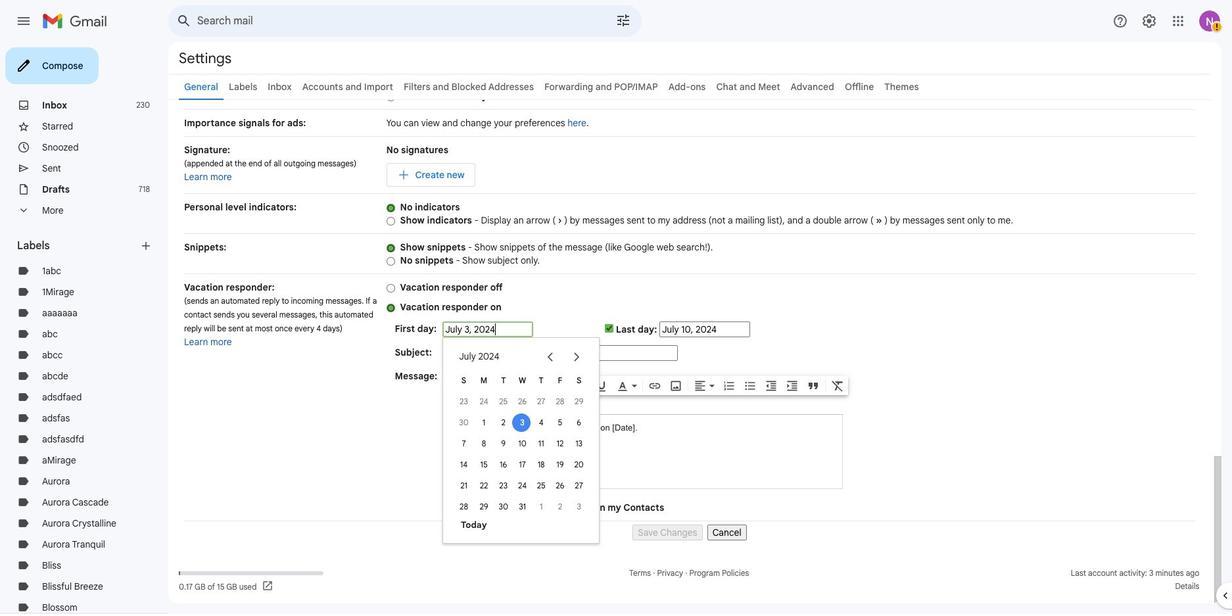 Task type: describe. For each thing, give the bounding box(es) containing it.
underline ‪(⌘u)‬ image
[[595, 380, 608, 393]]

13 jul cell
[[570, 433, 589, 454]]

14 jul cell
[[454, 454, 474, 475]]

formatting options toolbar
[[447, 376, 848, 395]]

20 jul cell
[[570, 454, 589, 475]]

1 column header from the left
[[454, 370, 474, 391]]

2 column header from the left
[[474, 370, 494, 391]]

support image
[[1113, 13, 1128, 29]]

11 jul cell
[[532, 433, 551, 454]]

3 jul cell
[[513, 412, 532, 433]]

26 jul cell
[[551, 475, 570, 496]]

16 jul cell
[[494, 454, 513, 475]]

28 jul cell
[[454, 496, 474, 517]]

numbered list ‪(⌘⇧7)‬ image
[[723, 379, 736, 392]]

Fixed end date checkbox
[[605, 324, 614, 333]]

7 jul cell
[[454, 433, 474, 454]]

link ‪(⌘k)‬ image
[[649, 379, 662, 392]]

8 jul cell
[[474, 433, 494, 454]]

23 jul cell
[[494, 475, 513, 496]]

18 jul cell
[[532, 454, 551, 475]]

indent less ‪(⌘[)‬ image
[[765, 379, 778, 392]]

30 jul cell
[[494, 496, 513, 517]]

Subject text field
[[443, 345, 678, 361]]

3 aug cell
[[570, 496, 589, 517]]

24 jul cell
[[513, 475, 532, 496]]

2 jul cell
[[494, 412, 513, 433]]

Vacation responder text field
[[448, 422, 843, 482]]

0 horizontal spatial navigation
[[0, 42, 168, 614]]

2 aug cell
[[551, 496, 570, 517]]

1 horizontal spatial navigation
[[184, 522, 1196, 541]]

27 jun cell
[[532, 391, 551, 412]]

29 jun cell
[[570, 391, 589, 412]]

5 column header from the left
[[532, 370, 551, 391]]

9 jul cell
[[494, 433, 513, 454]]



Task type: vqa. For each thing, say whether or not it's contained in the screenshot.
GTMS-
no



Task type: locate. For each thing, give the bounding box(es) containing it.
3 column header from the left
[[494, 370, 513, 391]]

None search field
[[168, 5, 642, 37]]

bulleted list ‪(⌘⇧8)‬ image
[[744, 379, 757, 392]]

4 column header from the left
[[513, 370, 532, 391]]

30 jun cell
[[454, 412, 474, 433]]

navigation
[[0, 42, 168, 614], [184, 522, 1196, 541]]

6 jul cell
[[570, 412, 589, 433]]

bold ‪(⌘b)‬ image
[[553, 379, 566, 392]]

23 jun cell
[[454, 391, 474, 412]]

25 jul cell
[[532, 475, 551, 496]]

21 jul cell
[[454, 475, 474, 496]]

1 jul cell
[[474, 412, 494, 433]]

column header
[[454, 370, 474, 391], [474, 370, 494, 391], [494, 370, 513, 391], [513, 370, 532, 391], [532, 370, 551, 391], [551, 370, 570, 391], [570, 370, 589, 391]]

22 jul cell
[[474, 475, 494, 496]]

insert image image
[[670, 379, 683, 392]]

indent more ‪(⌘])‬ image
[[786, 379, 799, 392]]

search mail image
[[172, 9, 196, 33]]

12 jul cell
[[551, 433, 570, 454]]

27 jul cell
[[570, 475, 589, 496]]

quote ‪(⌘⇧9)‬ image
[[807, 379, 820, 392]]

1 aug cell
[[532, 496, 551, 517]]

italic ‪(⌘i)‬ image
[[574, 379, 587, 392]]

29 jul cell
[[474, 496, 494, 517]]

24 jun cell
[[474, 391, 494, 412]]

6 column header from the left
[[551, 370, 570, 391]]

19 jul cell
[[551, 454, 570, 475]]

main menu image
[[16, 13, 32, 29]]

None text field
[[443, 322, 533, 337], [660, 322, 750, 337], [443, 322, 533, 337], [660, 322, 750, 337]]

gmail image
[[42, 8, 114, 34]]

remove formatting ‪(⌘\)‬ image
[[831, 379, 845, 392]]

row
[[454, 343, 589, 370]]

Search mail text field
[[197, 14, 579, 28]]

settings image
[[1142, 13, 1157, 29]]

heading
[[17, 239, 139, 253]]

7 column header from the left
[[570, 370, 589, 391]]

31 jul cell
[[513, 496, 532, 517]]

26 jun cell
[[513, 391, 532, 412]]

None checkbox
[[443, 502, 451, 511]]

25 jun cell
[[494, 391, 513, 412]]

advanced search options image
[[610, 7, 637, 34]]

5 jul cell
[[551, 412, 570, 433]]

10 jul cell
[[513, 433, 532, 454]]

None radio
[[386, 203, 395, 213], [386, 216, 395, 226], [386, 243, 395, 253], [386, 283, 395, 293], [386, 303, 395, 313], [386, 203, 395, 213], [386, 216, 395, 226], [386, 243, 395, 253], [386, 283, 395, 293], [386, 303, 395, 313]]

None radio
[[386, 92, 395, 102], [386, 256, 395, 266], [386, 92, 395, 102], [386, 256, 395, 266]]

17 jul cell
[[513, 454, 532, 475]]

tab list
[[168, 74, 1211, 100]]

4 jul cell
[[532, 412, 551, 433]]

15 jul cell
[[474, 454, 494, 475]]

footer
[[168, 567, 1211, 593]]

28 jun cell
[[551, 391, 570, 412]]

follow link to manage storage image
[[262, 580, 275, 593]]

grid
[[454, 370, 589, 517]]



